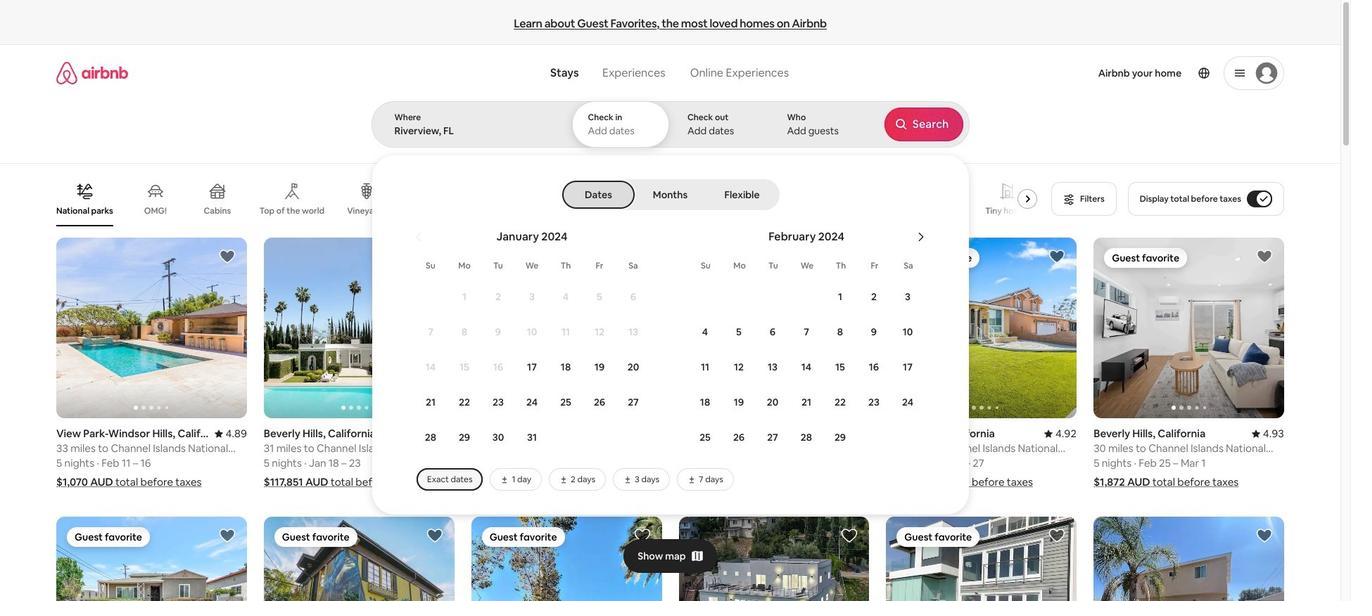 Task type: locate. For each thing, give the bounding box(es) containing it.
what can we help you find? tab list
[[539, 58, 678, 89]]

group
[[56, 172, 1043, 227], [56, 238, 247, 419], [264, 238, 454, 419], [471, 238, 662, 419], [679, 238, 870, 419], [886, 238, 1268, 419], [1094, 238, 1285, 419], [56, 518, 247, 602], [264, 518, 454, 602], [471, 518, 662, 602], [679, 518, 870, 602], [886, 518, 1077, 602], [1094, 518, 1285, 602]]

4.89 out of 5 average rating image
[[214, 427, 247, 441]]

1 horizontal spatial add to wishlist: beverly hills, california image
[[841, 248, 858, 265]]

2 add to wishlist: beverly hills, california image from the left
[[841, 248, 858, 265]]

4.93 out of 5 average rating image
[[1252, 427, 1285, 441]]

None search field
[[371, 45, 1352, 515]]

add to wishlist: view park-windsor hills, california image
[[219, 248, 236, 265]]

calendar application
[[389, 215, 1352, 491]]

add to wishlist: alhambra, california image
[[219, 528, 236, 545]]

0 horizontal spatial add to wishlist: beverly hills, california image
[[426, 248, 443, 265]]

Search destinations search field
[[395, 125, 548, 137]]

add to wishlist: beverly hills, california image
[[426, 248, 443, 265], [841, 248, 858, 265]]

tab panel
[[371, 101, 1352, 515]]

tab list
[[564, 179, 777, 210]]

profile element
[[811, 45, 1285, 101]]

add to wishlist: hawthorne, california image
[[1049, 248, 1066, 265]]



Task type: describe. For each thing, give the bounding box(es) containing it.
add to wishlist: huntington beach, california image
[[1049, 528, 1066, 545]]

add to wishlist: lynwood, california image
[[634, 528, 651, 545]]

4.92 out of 5 average rating image
[[1045, 427, 1077, 441]]

add to wishlist: beverly hills, california image
[[1256, 248, 1273, 265]]

4.97 out of 5 average rating image
[[837, 427, 870, 441]]

add to wishlist: culver city, california image
[[634, 248, 651, 265]]

add to wishlist: rosemead, california image
[[1256, 528, 1273, 545]]

1 add to wishlist: beverly hills, california image from the left
[[426, 248, 443, 265]]

add to wishlist: east los angeles, california image
[[841, 528, 858, 545]]

add to wishlist: glendale, california image
[[426, 528, 443, 545]]



Task type: vqa. For each thing, say whether or not it's contained in the screenshot.
the Grill
no



